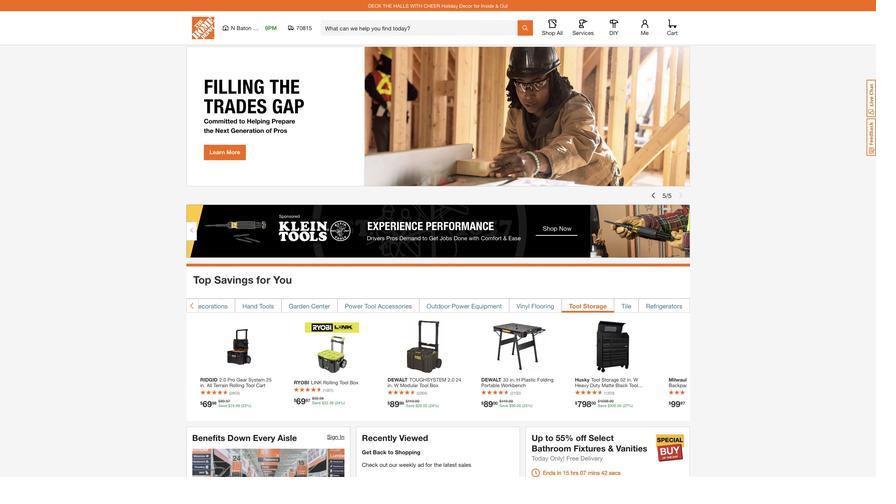 Task type: describe. For each thing, give the bounding box(es) containing it.
recently viewed
[[362, 433, 428, 443]]

equipment
[[471, 302, 502, 310]]

00 right the 1098
[[610, 399, 614, 404]]

%) for toughsystem 2.0 24 in. w modular tool box
[[434, 404, 439, 408]]

1 5 from the left
[[663, 191, 666, 199]]

tool inside tool storage button
[[569, 302, 581, 310]]

97 for 99
[[680, 400, 685, 406]]

42
[[601, 469, 608, 476]]

up
[[532, 433, 543, 443]]

1203
[[605, 391, 614, 395]]

70815
[[296, 24, 312, 31]]

check
[[362, 461, 378, 468]]

save for link rolling tool box
[[312, 401, 321, 405]]

diy
[[609, 29, 618, 36]]

save for 33 in. h plastic folding portable workbench
[[499, 404, 508, 408]]

live chat image
[[867, 80, 876, 117]]

( down workbench
[[510, 391, 511, 395]]

2264
[[418, 391, 426, 395]]

) for tool storage 52 in. w heavy duty matte black tool chest combo
[[614, 391, 614, 395]]

recently
[[362, 433, 397, 443]]

inside
[[481, 3, 494, 9]]

0 horizontal spatial 15
[[563, 469, 569, 476]]

1 horizontal spatial for
[[426, 461, 432, 468]]

all inside button
[[557, 29, 563, 36]]

15 inside 15 in. ultimate jobsite backpack
[[696, 377, 701, 383]]

deck the halls with cheer holiday decor for inside & out
[[368, 3, 508, 9]]

119 for portable
[[502, 399, 508, 404]]

vinyl flooring
[[517, 302, 554, 310]]

( down ryobi link rolling tool box
[[323, 388, 324, 392]]

in. inside toughsystem 2.0 24 in. w modular tool box
[[388, 382, 393, 388]]

00 left the 1098
[[591, 400, 596, 406]]

27
[[624, 404, 628, 408]]

36
[[320, 396, 324, 401]]

get
[[362, 449, 371, 455]]

refrigerators button
[[639, 299, 690, 313]]

55%
[[556, 433, 573, 443]]

storage for tool storage 52 in. w heavy duty matte black tool chest combo
[[602, 377, 619, 383]]

$ 69 97 $ 92 . 36 save $ 22 . 39 ( 24 %)
[[294, 396, 345, 406]]

00 right 300
[[617, 404, 622, 408]]

1 power from the left
[[345, 302, 363, 310]]

vinyl flooring button
[[509, 299, 562, 313]]

garden
[[289, 302, 309, 310]]

image for filling the trades gap committed to helping prepare  the next generation of pros image
[[186, 47, 690, 186]]

box inside toughsystem 2.0 24 in. w modular tool box
[[430, 382, 438, 388]]

toughsystem
[[409, 377, 446, 383]]

$ 89 98 $ 119 . 00 save $ 29 . 02 ( 24 %)
[[388, 399, 439, 409]]

storage for tool storage
[[583, 302, 607, 310]]

savings
[[214, 273, 253, 286]]

cheer
[[424, 3, 440, 9]]

secs
[[609, 469, 621, 476]]

to inside up to 55% off select bathroom fixtures & vanities today only! free delivery
[[545, 433, 553, 443]]

2.0 inside toughsystem 2.0 24 in. w modular tool box
[[448, 377, 454, 383]]

pro
[[228, 377, 235, 383]]

69 for link rolling tool box
[[296, 396, 306, 406]]

( up the 1098
[[604, 391, 605, 395]]

24 for 89
[[430, 404, 434, 408]]

ends in 15 hrs 07 mins 42 secs
[[543, 469, 621, 476]]

you
[[273, 273, 292, 286]]

300
[[610, 404, 616, 408]]

duty
[[590, 382, 600, 388]]

) for link rolling tool box
[[332, 388, 333, 392]]

outdoor power equipment button
[[419, 299, 509, 313]]

shopping
[[395, 449, 420, 455]]

ridgid
[[200, 377, 218, 383]]

) for toughsystem 2.0 24 in. w modular tool box
[[426, 391, 427, 395]]

hand
[[242, 302, 258, 310]]

back
[[373, 449, 386, 455]]

98 for 89
[[399, 400, 404, 406]]

( up $ 69 98 $ 89 . 97 save $ 19 . 99 ( 22 %)
[[229, 391, 230, 395]]

matte
[[602, 382, 614, 388]]

link rolling tool box image
[[305, 322, 359, 376]]

every
[[253, 433, 275, 443]]

holiday
[[441, 3, 458, 9]]

( 2102 )
[[510, 391, 521, 395]]

( inside $ 89 00 $ 119 . 00 save $ 30 . 00 ( 25 %)
[[522, 404, 523, 408]]

sales
[[458, 461, 471, 468]]

5 / 5
[[663, 191, 672, 199]]

select
[[589, 433, 614, 443]]

workbench
[[501, 382, 526, 388]]

vanities
[[616, 443, 647, 453]]

99 inside $ 69 98 $ 89 . 97 save $ 19 . 99 ( 22 %)
[[236, 404, 240, 408]]

0 horizontal spatial for
[[256, 273, 270, 286]]

tool storage 52 in. w heavy duty matte black tool chest combo
[[575, 377, 638, 394]]

jobsite
[[728, 377, 744, 383]]

this is the last slide image
[[678, 193, 684, 198]]

24 for 69
[[336, 401, 340, 405]]

the home depot logo image
[[192, 17, 214, 39]]

sign in link
[[327, 433, 344, 440]]

( 1203 )
[[604, 391, 614, 395]]

2 5 from the left
[[668, 191, 672, 199]]

vinyl
[[517, 302, 530, 310]]

33 in. h plastic folding portable workbench image
[[492, 320, 546, 374]]

119 for modular
[[408, 399, 414, 404]]

services
[[572, 29, 594, 36]]

%) for 2.0 pro gear system 25 in. all terrain rolling tool cart
[[247, 404, 251, 408]]

22 inside $ 69 98 $ 89 . 97 save $ 19 . 99 ( 22 %)
[[242, 404, 247, 408]]

in
[[340, 433, 344, 440]]

backpack
[[669, 382, 691, 388]]

christmas
[[163, 302, 192, 310]]

00 inside $ 89 98 $ 119 . 00 save $ 29 . 02 ( 24 %)
[[415, 399, 419, 404]]

2.0 pro gear system 25 in. all terrain rolling tool cart image
[[211, 320, 265, 374]]

9pm
[[265, 24, 277, 31]]

benefits
[[192, 433, 225, 443]]

24 inside toughsystem 2.0 24 in. w modular tool box
[[456, 377, 461, 383]]

aisle
[[278, 433, 297, 443]]

top savings for you
[[193, 273, 292, 286]]

2.0 pro gear system 25 in. all terrain rolling tool cart
[[200, 377, 272, 388]]

up to 55% off select bathroom fixtures & vanities today only! free delivery
[[532, 433, 647, 462]]

hand tools
[[242, 302, 274, 310]]

30
[[511, 404, 516, 408]]

19
[[230, 404, 235, 408]]

our
[[389, 461, 397, 468]]

89 inside $ 69 98 $ 89 . 97 save $ 19 . 99 ( 22 %)
[[220, 399, 225, 404]]

ends
[[543, 469, 555, 476]]

ultimate
[[709, 377, 727, 383]]

33 in. h plastic folding portable workbench
[[481, 377, 554, 388]]

89 for 33 in. h plastic folding portable workbench
[[484, 399, 493, 409]]

) for 2.0 pro gear system 25 in. all terrain rolling tool cart
[[239, 391, 240, 395]]

all inside 2.0 pro gear system 25 in. all terrain rolling tool cart
[[207, 382, 212, 388]]

cart inside cart link
[[667, 29, 678, 36]]

70815 button
[[288, 24, 312, 31]]

n baton rouge
[[231, 24, 269, 31]]



Task type: vqa. For each thing, say whether or not it's contained in the screenshot.
$ 389 . 99 save $ 106 . 73 ( 27 %) limit 50 per order at the left of page
no



Task type: locate. For each thing, give the bounding box(es) containing it.
1 horizontal spatial 24
[[430, 404, 434, 408]]

center
[[311, 302, 330, 310]]

97 left the 92
[[306, 398, 310, 403]]

0 horizontal spatial &
[[495, 3, 499, 9]]

89 for toughsystem 2.0 24 in. w modular tool box
[[390, 399, 399, 409]]

portable
[[481, 382, 500, 388]]

power right center
[[345, 302, 363, 310]]

1 horizontal spatial 98
[[399, 400, 404, 406]]

97 inside $ 69 97 $ 92 . 36 save $ 22 . 39 ( 24 %)
[[306, 398, 310, 403]]

check out our weekly ad for the latest sales
[[362, 461, 471, 468]]

rouge
[[253, 24, 269, 31]]

1 horizontal spatial 99
[[671, 399, 680, 409]]

storage left tile
[[583, 302, 607, 310]]

69 for 2.0 pro gear system 25 in. all terrain rolling tool cart
[[203, 399, 212, 409]]

119
[[408, 399, 414, 404], [502, 399, 508, 404]]

1 vertical spatial 25
[[523, 404, 528, 408]]

in. left ultimate
[[702, 377, 708, 383]]

save inside $ 798 00 $ 1098 . 00 save $ 300 . 00 ( 27 %)
[[598, 404, 607, 408]]

1 horizontal spatial all
[[557, 29, 563, 36]]

viewed
[[399, 433, 428, 443]]

0 vertical spatial for
[[474, 3, 480, 9]]

top
[[193, 273, 211, 286]]

52
[[620, 377, 626, 383]]

0 horizontal spatial 5
[[663, 191, 666, 199]]

fixtures
[[574, 443, 606, 453]]

tool inside power tool accessories button
[[364, 302, 376, 310]]

02
[[423, 404, 427, 408]]

15 right milwaukee
[[696, 377, 701, 383]]

0 vertical spatial cart
[[667, 29, 678, 36]]

ryobi link rolling tool box
[[294, 380, 358, 385]]

%) inside $ 89 00 $ 119 . 00 save $ 30 . 00 ( 25 %)
[[528, 404, 532, 408]]

outdoor
[[427, 302, 450, 310]]

1 vertical spatial &
[[608, 443, 614, 453]]

shop all button
[[541, 20, 564, 36]]

%) for tool storage 52 in. w heavy duty matte black tool chest combo
[[628, 404, 633, 408]]

storage inside tool storage 52 in. w heavy duty matte black tool chest combo
[[602, 377, 619, 383]]

1 horizontal spatial power
[[452, 302, 470, 310]]

rolling inside 2.0 pro gear system 25 in. all terrain rolling tool cart
[[229, 382, 244, 388]]

1 vertical spatial for
[[256, 273, 270, 286]]

%) inside $ 798 00 $ 1098 . 00 save $ 300 . 00 ( 27 %)
[[628, 404, 633, 408]]

save left 29
[[406, 404, 414, 408]]

0 horizontal spatial 24
[[336, 401, 340, 405]]

in. left h
[[510, 377, 515, 383]]

24 inside $ 89 98 $ 119 . 00 save $ 29 . 02 ( 24 %)
[[430, 404, 434, 408]]

2 vertical spatial for
[[426, 461, 432, 468]]

1 horizontal spatial 69
[[296, 396, 306, 406]]

for left inside
[[474, 3, 480, 9]]

119 inside $ 89 98 $ 119 . 00 save $ 29 . 02 ( 24 %)
[[408, 399, 414, 404]]

save left 19
[[218, 404, 227, 408]]

%) inside $ 69 98 $ 89 . 97 save $ 19 . 99 ( 22 %)
[[247, 404, 251, 408]]

) down workbench
[[520, 391, 521, 395]]

1 horizontal spatial 22
[[324, 401, 328, 405]]

storage
[[583, 302, 607, 310], [602, 377, 619, 383]]

ryobi
[[294, 380, 309, 385]]

0 horizontal spatial 119
[[408, 399, 414, 404]]

mins
[[588, 469, 600, 476]]

0 horizontal spatial 89
[[220, 399, 225, 404]]

0 vertical spatial &
[[495, 3, 499, 9]]

sign
[[327, 433, 338, 440]]

all
[[557, 29, 563, 36], [207, 382, 212, 388]]

hrs
[[571, 469, 578, 476]]

98 left 19
[[212, 400, 217, 406]]

black
[[616, 382, 628, 388]]

save left 30
[[499, 404, 508, 408]]

1 98 from the left
[[212, 400, 217, 406]]

rolling up '2853'
[[229, 382, 244, 388]]

accessories
[[378, 302, 412, 310]]

5 right previous slide icon
[[663, 191, 666, 199]]

storage left 52
[[602, 377, 619, 383]]

1 horizontal spatial to
[[545, 433, 553, 443]]

save inside $ 69 97 $ 92 . 36 save $ 22 . 39 ( 24 %)
[[312, 401, 321, 405]]

save for 2.0 pro gear system 25 in. all terrain rolling tool cart
[[218, 404, 227, 408]]

save for tool storage 52 in. w heavy duty matte black tool chest combo
[[598, 404, 607, 408]]

2.0 left pro
[[219, 377, 226, 383]]

( right 30
[[522, 404, 523, 408]]

98 inside $ 69 98 $ 89 . 97 save $ 19 . 99 ( 22 %)
[[212, 400, 217, 406]]

w right 52
[[634, 377, 638, 383]]

0 horizontal spatial dewalt
[[388, 377, 408, 383]]

25 inside $ 89 00 $ 119 . 00 save $ 30 . 00 ( 25 %)
[[523, 404, 528, 408]]

save for toughsystem 2.0 24 in. w modular tool box
[[406, 404, 414, 408]]

99 right 19
[[236, 404, 240, 408]]

2 power from the left
[[452, 302, 470, 310]]

) for 33 in. h plastic folding portable workbench
[[520, 391, 521, 395]]

combo
[[589, 388, 605, 394]]

( 2264 )
[[417, 391, 427, 395]]

15
[[696, 377, 701, 383], [563, 469, 569, 476]]

25 right 30
[[523, 404, 528, 408]]

save left 300
[[598, 404, 607, 408]]

cart right me
[[667, 29, 678, 36]]

1 horizontal spatial 5
[[668, 191, 672, 199]]

24 right 02
[[430, 404, 434, 408]]

0 horizontal spatial 2.0
[[219, 377, 226, 383]]

in. left "terrain"
[[200, 382, 205, 388]]

plastic
[[521, 377, 536, 383]]

save inside $ 69 98 $ 89 . 97 save $ 19 . 99 ( 22 %)
[[218, 404, 227, 408]]

39
[[329, 401, 334, 405]]

1 horizontal spatial rolling
[[323, 380, 338, 385]]

w for 89
[[394, 382, 399, 388]]

1 horizontal spatial 15
[[696, 377, 701, 383]]

1 horizontal spatial dewalt
[[481, 377, 501, 383]]

2 horizontal spatial for
[[474, 3, 480, 9]]

folding
[[537, 377, 554, 383]]

tool inside 2.0 pro gear system 25 in. all terrain rolling tool cart
[[246, 382, 255, 388]]

5
[[663, 191, 666, 199], [668, 191, 672, 199]]

save inside $ 89 00 $ 119 . 00 save $ 30 . 00 ( 25 %)
[[499, 404, 508, 408]]

0 horizontal spatial rolling
[[229, 382, 244, 388]]

w for 798
[[634, 377, 638, 383]]

0 horizontal spatial 22
[[242, 404, 247, 408]]

%) right "39" on the bottom of the page
[[340, 401, 345, 405]]

out
[[380, 461, 388, 468]]

24 right toughsystem
[[456, 377, 461, 383]]

to right back
[[388, 449, 393, 455]]

deck
[[368, 3, 381, 9]]

33
[[503, 377, 509, 383]]

1 89 from the left
[[220, 399, 225, 404]]

( inside $ 69 98 $ 89 . 97 save $ 19 . 99 ( 22 %)
[[241, 404, 242, 408]]

( inside $ 798 00 $ 1098 . 00 save $ 300 . 00 ( 27 %)
[[623, 404, 624, 408]]

for left you
[[256, 273, 270, 286]]

chest
[[575, 388, 588, 394]]

garden center button
[[281, 299, 337, 313]]

0 horizontal spatial 97
[[226, 399, 230, 404]]

%) inside $ 69 97 $ 92 . 36 save $ 22 . 39 ( 24 %)
[[340, 401, 345, 405]]

119 left 30
[[502, 399, 508, 404]]

1 vertical spatial cart
[[256, 382, 265, 388]]

benefits down every aisle
[[192, 433, 297, 443]]

w left modular
[[394, 382, 399, 388]]

dewalt left 33
[[481, 377, 501, 383]]

2 119 from the left
[[502, 399, 508, 404]]

29
[[418, 404, 422, 408]]

0 horizontal spatial 98
[[212, 400, 217, 406]]

$ inside $ 99 97
[[669, 400, 671, 406]]

deck the halls with cheer holiday decor for inside & out link
[[368, 3, 508, 9]]

97 inside $ 99 97
[[680, 400, 685, 406]]

/
[[666, 191, 668, 199]]

1 vertical spatial 15
[[563, 469, 569, 476]]

2.0 inside 2.0 pro gear system 25 in. all terrain rolling tool cart
[[219, 377, 226, 383]]

back arrow image
[[189, 302, 195, 309]]

24 inside $ 69 97 $ 92 . 36 save $ 22 . 39 ( 24 %)
[[336, 401, 340, 405]]

in. right 52
[[627, 377, 632, 383]]

& down select
[[608, 443, 614, 453]]

1 horizontal spatial box
[[430, 382, 438, 388]]

free delivery
[[566, 454, 603, 462]]

89
[[220, 399, 225, 404], [390, 399, 399, 409], [484, 399, 493, 409]]

save inside $ 89 98 $ 119 . 00 save $ 29 . 02 ( 24 %)
[[406, 404, 414, 408]]

00
[[415, 399, 419, 404], [509, 399, 513, 404], [610, 399, 614, 404], [493, 400, 498, 406], [591, 400, 596, 406], [517, 404, 521, 408], [617, 404, 622, 408]]

off
[[576, 433, 586, 443]]

( inside $ 89 98 $ 119 . 00 save $ 29 . 02 ( 24 %)
[[428, 404, 430, 408]]

798
[[577, 399, 591, 409]]

2 horizontal spatial 24
[[456, 377, 461, 383]]

98 for 69
[[212, 400, 217, 406]]

( right 19
[[241, 404, 242, 408]]

%) right 300
[[628, 404, 633, 408]]

tool storage 52 in. w heavy duty matte black tool chest combo image
[[586, 320, 640, 374]]

rolling up ( 1001 )
[[323, 380, 338, 385]]

the
[[434, 461, 442, 468]]

) down 2.0 pro gear system 25 in. all terrain rolling tool cart
[[239, 391, 240, 395]]

diy button
[[603, 20, 625, 36]]

feedback link image
[[867, 118, 876, 156]]

shop all
[[542, 29, 563, 36]]

97 left 19
[[226, 399, 230, 404]]

0 horizontal spatial all
[[207, 382, 212, 388]]

89 down portable
[[484, 399, 493, 409]]

97 down backpack
[[680, 400, 685, 406]]

69 down ridgid
[[203, 399, 212, 409]]

&
[[495, 3, 499, 9], [608, 443, 614, 453]]

dewalt for modular
[[388, 377, 408, 383]]

cart link
[[665, 20, 680, 36]]

)
[[332, 388, 333, 392], [239, 391, 240, 395], [426, 391, 427, 395], [520, 391, 521, 395], [614, 391, 614, 395]]

2 horizontal spatial 97
[[680, 400, 685, 406]]

2.0 right toughsystem
[[448, 377, 454, 383]]

2 98 from the left
[[399, 400, 404, 406]]

to up bathroom
[[545, 433, 553, 443]]

in. inside 2.0 pro gear system 25 in. all terrain rolling tool cart
[[200, 382, 205, 388]]

5 left this is the last slide image
[[668, 191, 672, 199]]

in. inside 33 in. h plastic folding portable workbench
[[510, 377, 515, 383]]

sign in card banner image
[[192, 449, 344, 477]]

1 horizontal spatial 97
[[306, 398, 310, 403]]

69 left the 92
[[296, 396, 306, 406]]

0 horizontal spatial power
[[345, 302, 363, 310]]

gear
[[236, 377, 247, 383]]

0 horizontal spatial 69
[[203, 399, 212, 409]]

22 inside $ 69 97 $ 92 . 36 save $ 22 . 39 ( 24 %)
[[324, 401, 328, 405]]

0 horizontal spatial 99
[[236, 404, 240, 408]]

25 right the system
[[266, 377, 272, 383]]

heavy
[[575, 382, 589, 388]]

2 2.0 from the left
[[448, 377, 454, 383]]

in. left modular
[[388, 382, 393, 388]]

00 right 30
[[517, 404, 521, 408]]

89 left 19
[[220, 399, 225, 404]]

97 for 69
[[306, 398, 310, 403]]

in. inside 15 in. ultimate jobsite backpack
[[702, 377, 708, 383]]

%)
[[340, 401, 345, 405], [247, 404, 251, 408], [434, 404, 439, 408], [528, 404, 532, 408], [628, 404, 633, 408]]

me
[[641, 29, 649, 36]]

2 89 from the left
[[390, 399, 399, 409]]

christmas decorations
[[163, 302, 228, 310]]

1 vertical spatial storage
[[602, 377, 619, 383]]

( right 300
[[623, 404, 624, 408]]

0 horizontal spatial w
[[394, 382, 399, 388]]

1 horizontal spatial &
[[608, 443, 614, 453]]

latest
[[443, 461, 457, 468]]

98 left 29
[[399, 400, 404, 406]]

%) for 33 in. h plastic folding portable workbench
[[528, 404, 532, 408]]

w inside tool storage 52 in. w heavy duty matte black tool chest combo
[[634, 377, 638, 383]]

15 in. ultimate jobsite backpack
[[669, 377, 744, 388]]

all right shop
[[557, 29, 563, 36]]

98 inside $ 89 98 $ 119 . 00 save $ 29 . 02 ( 24 %)
[[399, 400, 404, 406]]

all left "terrain"
[[207, 382, 212, 388]]

rolling
[[323, 380, 338, 385], [229, 382, 244, 388]]

119 inside $ 89 00 $ 119 . 00 save $ 30 . 00 ( 25 %)
[[502, 399, 508, 404]]

in. inside tool storage 52 in. w heavy duty matte black tool chest combo
[[627, 377, 632, 383]]

tool inside toughsystem 2.0 24 in. w modular tool box
[[419, 382, 428, 388]]

92
[[314, 396, 318, 401]]

00 left 02
[[415, 399, 419, 404]]

decorations
[[194, 302, 228, 310]]

0 horizontal spatial 25
[[266, 377, 272, 383]]

decor
[[459, 3, 472, 9]]

What can we help you find today? search field
[[325, 21, 517, 35]]

00 down 2102
[[509, 399, 513, 404]]

22 left "39" on the bottom of the page
[[324, 401, 328, 405]]

for right ad at the left of the page
[[426, 461, 432, 468]]

previous slide image
[[651, 193, 656, 198]]

w inside toughsystem 2.0 24 in. w modular tool box
[[394, 382, 399, 388]]

99 down backpack
[[671, 399, 680, 409]]

& inside up to 55% off select bathroom fixtures & vanities today only! free delivery
[[608, 443, 614, 453]]

get back to shopping
[[362, 449, 420, 455]]

toughsystem 2.0 24 in. w modular tool box image
[[399, 320, 453, 374]]

2 dewalt from the left
[[481, 377, 501, 383]]

15 right in in the right of the page
[[563, 469, 569, 476]]

119 left 29
[[408, 399, 414, 404]]

1 horizontal spatial 2.0
[[448, 377, 454, 383]]

98
[[212, 400, 217, 406], [399, 400, 404, 406]]

ad
[[418, 461, 424, 468]]

1 119 from the left
[[408, 399, 414, 404]]

22 right 19
[[242, 404, 247, 408]]

sign in
[[327, 433, 344, 440]]

0 vertical spatial 25
[[266, 377, 272, 383]]

%) right 02
[[434, 404, 439, 408]]

cart inside 2.0 pro gear system 25 in. all terrain rolling tool cart
[[256, 382, 265, 388]]

me button
[[634, 20, 656, 36]]

) down toughsystem 2.0 24 in. w modular tool box
[[426, 391, 427, 395]]

0 vertical spatial to
[[545, 433, 553, 443]]

( inside $ 69 97 $ 92 . 36 save $ 22 . 39 ( 24 %)
[[335, 401, 336, 405]]

24
[[456, 377, 461, 383], [336, 401, 340, 405], [430, 404, 434, 408]]

power right outdoor
[[452, 302, 470, 310]]

%) for link rolling tool box
[[340, 401, 345, 405]]

tile
[[622, 302, 631, 310]]

dewalt for portable
[[481, 377, 501, 383]]

97 inside $ 69 98 $ 89 . 97 save $ 19 . 99 ( 22 %)
[[226, 399, 230, 404]]

$ 89 00 $ 119 . 00 save $ 30 . 00 ( 25 %)
[[481, 399, 532, 409]]

1 vertical spatial all
[[207, 382, 212, 388]]

save left "39" on the bottom of the page
[[312, 401, 321, 405]]

outdoor power equipment
[[427, 302, 502, 310]]

cart right gear in the left of the page
[[256, 382, 265, 388]]

0 horizontal spatial box
[[350, 380, 358, 385]]

$ 69 98 $ 89 . 97 save $ 19 . 99 ( 22 %)
[[200, 399, 251, 409]]

1 horizontal spatial 119
[[502, 399, 508, 404]]

refrigerators
[[646, 302, 682, 310]]

( down modular
[[417, 391, 418, 395]]

) down matte
[[614, 391, 614, 395]]

1 dewalt from the left
[[388, 377, 408, 383]]

dewalt up $ 89 98 $ 119 . 00 save $ 29 . 02 ( 24 %)
[[388, 377, 408, 383]]

1 2.0 from the left
[[219, 377, 226, 383]]

1 horizontal spatial w
[[634, 377, 638, 383]]

1 horizontal spatial 25
[[523, 404, 528, 408]]

weekly
[[399, 461, 416, 468]]

1 vertical spatial to
[[388, 449, 393, 455]]

69
[[296, 396, 306, 406], [203, 399, 212, 409]]

down
[[227, 433, 251, 443]]

3 89 from the left
[[484, 399, 493, 409]]

0 vertical spatial storage
[[583, 302, 607, 310]]

%) inside $ 89 98 $ 119 . 00 save $ 29 . 02 ( 24 %)
[[434, 404, 439, 408]]

89 left 29
[[390, 399, 399, 409]]

0 vertical spatial 15
[[696, 377, 701, 383]]

0 vertical spatial all
[[557, 29, 563, 36]]

25 inside 2.0 pro gear system 25 in. all terrain rolling tool cart
[[266, 377, 272, 383]]

tools
[[259, 302, 274, 310]]

special buy logo image
[[656, 434, 684, 462]]

00 down portable
[[493, 400, 498, 406]]

& left out
[[495, 3, 499, 9]]

24 right "39" on the bottom of the page
[[336, 401, 340, 405]]

storage inside button
[[583, 302, 607, 310]]

) down ryobi link rolling tool box
[[332, 388, 333, 392]]

1 horizontal spatial 89
[[390, 399, 399, 409]]

%) right 30
[[528, 404, 532, 408]]

( right 02
[[428, 404, 430, 408]]

%) right 19
[[247, 404, 251, 408]]

2 horizontal spatial 89
[[484, 399, 493, 409]]

1 horizontal spatial cart
[[667, 29, 678, 36]]

0 horizontal spatial cart
[[256, 382, 265, 388]]

0 horizontal spatial to
[[388, 449, 393, 455]]

15 in. ultimate jobsite backpack image
[[680, 320, 734, 374]]

( right "39" on the bottom of the page
[[335, 401, 336, 405]]

power tool accessories
[[345, 302, 412, 310]]

christmas decorations button
[[156, 299, 235, 313]]

1098
[[600, 399, 608, 404]]



